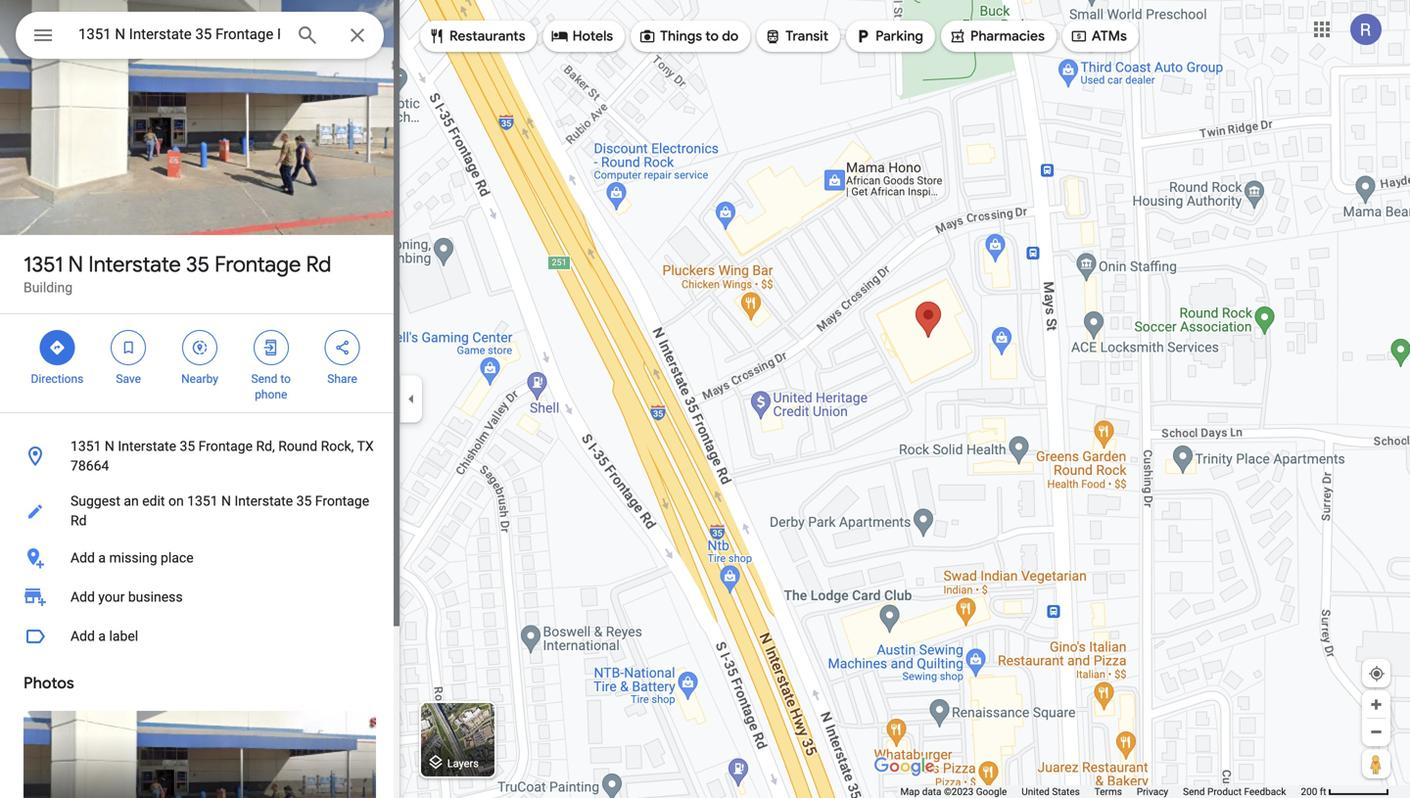 Task type: locate. For each thing, give the bounding box(es) containing it.
frontage down rock,
[[315, 493, 369, 509]]

 atms
[[1071, 25, 1127, 47]]

2 horizontal spatial 1351
[[187, 493, 218, 509]]

rd inside 1351 n interstate 35 frontage rd building
[[306, 251, 332, 278]]

hotels
[[573, 27, 613, 45]]

1351 inside 1351 n interstate 35 frontage rd, round rock, tx 78664
[[71, 438, 101, 455]]

0 vertical spatial 35
[[186, 251, 210, 278]]

edit
[[142, 493, 165, 509]]

a for label
[[98, 628, 106, 645]]

0 vertical spatial n
[[68, 251, 83, 278]]

2 a from the top
[[98, 628, 106, 645]]

n down 1351 n interstate 35 frontage rd, round rock, tx 78664
[[221, 493, 231, 509]]

interstate for rd
[[88, 251, 181, 278]]

1 horizontal spatial send
[[1183, 786, 1205, 798]]


[[1071, 25, 1088, 47]]

None field
[[78, 23, 280, 46]]

a
[[98, 550, 106, 566], [98, 628, 106, 645]]

to up phone
[[281, 372, 291, 386]]

privacy
[[1137, 786, 1169, 798]]


[[428, 25, 446, 47]]

restaurants
[[450, 27, 526, 45]]

3 add from the top
[[71, 628, 95, 645]]

1 vertical spatial a
[[98, 628, 106, 645]]

35 up the on
[[180, 438, 195, 455]]

35
[[186, 251, 210, 278], [180, 438, 195, 455], [296, 493, 312, 509]]

n
[[68, 251, 83, 278], [105, 438, 115, 455], [221, 493, 231, 509]]

send to phone
[[251, 372, 291, 402]]

send left product
[[1183, 786, 1205, 798]]

1 horizontal spatial rd
[[306, 251, 332, 278]]

n for rd,
[[105, 438, 115, 455]]

0 vertical spatial interstate
[[88, 251, 181, 278]]

frontage inside 1351 n interstate 35 frontage rd building
[[215, 251, 301, 278]]

©2023
[[944, 786, 974, 798]]

2 vertical spatial 1351
[[187, 493, 218, 509]]

add for add your business
[[71, 589, 95, 605]]

n up 78664
[[105, 438, 115, 455]]

35 inside 1351 n interstate 35 frontage rd building
[[186, 251, 210, 278]]

add left label
[[71, 628, 95, 645]]

to left do
[[706, 27, 719, 45]]

interstate inside suggest an edit on 1351 n interstate 35 frontage rd
[[235, 493, 293, 509]]

0 vertical spatial 1351
[[24, 251, 63, 278]]

1351 inside 1351 n interstate 35 frontage rd building
[[24, 251, 63, 278]]

frontage for rd,
[[199, 438, 253, 455]]

2 vertical spatial 35
[[296, 493, 312, 509]]


[[764, 25, 782, 47]]

1 vertical spatial frontage
[[199, 438, 253, 455]]

privacy button
[[1137, 786, 1169, 798]]


[[854, 25, 872, 47]]

 things to do
[[639, 25, 739, 47]]

send for send to phone
[[251, 372, 278, 386]]

map
[[901, 786, 920, 798]]

1 vertical spatial to
[[281, 372, 291, 386]]

data
[[922, 786, 942, 798]]


[[639, 25, 656, 47]]


[[120, 337, 137, 359]]

35 up 
[[186, 251, 210, 278]]

0 vertical spatial a
[[98, 550, 106, 566]]

1351 right the on
[[187, 493, 218, 509]]

200 ft button
[[1301, 786, 1390, 798]]

a left missing
[[98, 550, 106, 566]]

suggest an edit on 1351 n interstate 35 frontage rd
[[71, 493, 369, 529]]

1 vertical spatial 35
[[180, 438, 195, 455]]

0 vertical spatial add
[[71, 550, 95, 566]]

n inside 1351 n interstate 35 frontage rd building
[[68, 251, 83, 278]]

send inside send product feedback button
[[1183, 786, 1205, 798]]

1351 up 78664
[[71, 438, 101, 455]]

a left label
[[98, 628, 106, 645]]

1 vertical spatial 1351
[[71, 438, 101, 455]]

2 vertical spatial frontage
[[315, 493, 369, 509]]

0 vertical spatial frontage
[[215, 251, 301, 278]]

things
[[660, 27, 702, 45]]

0 horizontal spatial n
[[68, 251, 83, 278]]

35 inside suggest an edit on 1351 n interstate 35 frontage rd
[[296, 493, 312, 509]]

phone
[[255, 388, 287, 402]]

add
[[71, 550, 95, 566], [71, 589, 95, 605], [71, 628, 95, 645]]

0 vertical spatial rd
[[306, 251, 332, 278]]

rd
[[306, 251, 332, 278], [71, 513, 87, 529]]

35 down round
[[296, 493, 312, 509]]

building
[[24, 280, 73, 296]]

35 for rd,
[[180, 438, 195, 455]]

frontage up 
[[215, 251, 301, 278]]

1 horizontal spatial 1351
[[71, 438, 101, 455]]

add a label button
[[0, 617, 400, 656]]

frontage left 'rd,'
[[199, 438, 253, 455]]

1 vertical spatial send
[[1183, 786, 1205, 798]]

1 a from the top
[[98, 550, 106, 566]]


[[31, 21, 55, 49]]

ft
[[1320, 786, 1327, 798]]

add left missing
[[71, 550, 95, 566]]

label
[[109, 628, 138, 645]]

1 vertical spatial interstate
[[118, 438, 176, 455]]

0 vertical spatial send
[[251, 372, 278, 386]]

footer containing map data ©2023 google
[[901, 786, 1301, 798]]

interstate inside 1351 n interstate 35 frontage rd, round rock, tx 78664
[[118, 438, 176, 455]]

2 horizontal spatial n
[[221, 493, 231, 509]]

send up phone
[[251, 372, 278, 386]]

atms
[[1092, 27, 1127, 45]]

send inside send to phone
[[251, 372, 278, 386]]

send
[[251, 372, 278, 386], [1183, 786, 1205, 798]]

35 for rd
[[186, 251, 210, 278]]

to
[[706, 27, 719, 45], [281, 372, 291, 386]]

2 vertical spatial n
[[221, 493, 231, 509]]

interstate up edit
[[118, 438, 176, 455]]

1351 N Interstate 35 Frontage Rd, Round Rock, TX 78664 field
[[16, 12, 384, 59]]


[[551, 25, 569, 47]]

1 add from the top
[[71, 550, 95, 566]]

1 horizontal spatial n
[[105, 438, 115, 455]]

united
[[1022, 786, 1050, 798]]

1 vertical spatial n
[[105, 438, 115, 455]]

2 add from the top
[[71, 589, 95, 605]]


[[334, 337, 351, 359]]

footer
[[901, 786, 1301, 798]]

add for add a missing place
[[71, 550, 95, 566]]

1351 n interstate 35 frontage rd main content
[[0, 0, 400, 798]]

interstate for rd,
[[118, 438, 176, 455]]

share
[[327, 372, 357, 386]]

1351 inside suggest an edit on 1351 n interstate 35 frontage rd
[[187, 493, 218, 509]]

2 vertical spatial add
[[71, 628, 95, 645]]

a for missing
[[98, 550, 106, 566]]

google maps element
[[0, 0, 1411, 798]]

interstate inside 1351 n interstate 35 frontage rd building
[[88, 251, 181, 278]]

footer inside google maps element
[[901, 786, 1301, 798]]

rock,
[[321, 438, 354, 455]]

0 horizontal spatial 1351
[[24, 251, 63, 278]]

0 vertical spatial to
[[706, 27, 719, 45]]

send product feedback button
[[1183, 786, 1287, 798]]

interstate up  on the left of page
[[88, 251, 181, 278]]

n up building
[[68, 251, 83, 278]]

layers
[[447, 758, 479, 770]]

1 vertical spatial add
[[71, 589, 95, 605]]

add left your
[[71, 589, 95, 605]]

0 horizontal spatial to
[[281, 372, 291, 386]]

frontage inside 1351 n interstate 35 frontage rd, round rock, tx 78664
[[199, 438, 253, 455]]

2 vertical spatial interstate
[[235, 493, 293, 509]]

frontage
[[215, 251, 301, 278], [199, 438, 253, 455], [315, 493, 369, 509]]

interstate down 'rd,'
[[235, 493, 293, 509]]

0 horizontal spatial rd
[[71, 513, 87, 529]]

interstate
[[88, 251, 181, 278], [118, 438, 176, 455], [235, 493, 293, 509]]

0 horizontal spatial send
[[251, 372, 278, 386]]

google account: ruby anderson  
(rubyanndersson@gmail.com) image
[[1351, 14, 1382, 45]]


[[191, 337, 209, 359]]

n inside 1351 n interstate 35 frontage rd, round rock, tx 78664
[[105, 438, 115, 455]]

add your business link
[[0, 578, 400, 617]]

1351 up building
[[24, 251, 63, 278]]

35 inside 1351 n interstate 35 frontage rd, round rock, tx 78664
[[180, 438, 195, 455]]

nearby
[[181, 372, 218, 386]]

map data ©2023 google
[[901, 786, 1007, 798]]

1351 n interstate 35 frontage rd, round rock, tx 78664
[[71, 438, 374, 474]]

1 vertical spatial rd
[[71, 513, 87, 529]]

1351
[[24, 251, 63, 278], [71, 438, 101, 455], [187, 493, 218, 509]]

add a missing place button
[[0, 539, 400, 578]]

1 horizontal spatial to
[[706, 27, 719, 45]]

pharmacies
[[971, 27, 1045, 45]]

zoom out image
[[1369, 725, 1384, 740]]



Task type: describe. For each thing, give the bounding box(es) containing it.
 pharmacies
[[949, 25, 1045, 47]]

place
[[161, 550, 194, 566]]

frontage inside suggest an edit on 1351 n interstate 35 frontage rd
[[315, 493, 369, 509]]

suggest
[[71, 493, 120, 509]]

united states button
[[1022, 786, 1080, 798]]

1351 for rd,
[[71, 438, 101, 455]]

rd,
[[256, 438, 275, 455]]

on
[[168, 493, 184, 509]]

states
[[1052, 786, 1080, 798]]

suggest an edit on 1351 n interstate 35 frontage rd button
[[0, 484, 400, 539]]

 hotels
[[551, 25, 613, 47]]

78664
[[71, 458, 109, 474]]

tx
[[357, 438, 374, 455]]

send for send product feedback
[[1183, 786, 1205, 798]]

send product feedback
[[1183, 786, 1287, 798]]

united states
[[1022, 786, 1080, 798]]

frontage for rd
[[215, 251, 301, 278]]

200 ft
[[1301, 786, 1327, 798]]

add your business
[[71, 589, 183, 605]]

1351 n interstate 35 frontage rd building
[[24, 251, 332, 296]]

add for add a label
[[71, 628, 95, 645]]

 search field
[[16, 12, 384, 63]]

1351 n interstate 35 frontage rd, round rock, tx 78664 button
[[0, 429, 400, 484]]

product
[[1208, 786, 1242, 798]]

photos
[[24, 673, 74, 694]]

rd inside suggest an edit on 1351 n interstate 35 frontage rd
[[71, 513, 87, 529]]

your
[[98, 589, 125, 605]]

200
[[1301, 786, 1318, 798]]

missing
[[109, 550, 157, 566]]


[[262, 337, 280, 359]]


[[949, 25, 967, 47]]

 parking
[[854, 25, 924, 47]]

actions for 1351 n interstate 35 frontage rd region
[[0, 314, 400, 412]]

none field inside the 1351 n interstate 35 frontage rd, round rock, tx 78664 field
[[78, 23, 280, 46]]

 restaurants
[[428, 25, 526, 47]]

feedback
[[1244, 786, 1287, 798]]

terms button
[[1095, 786, 1122, 798]]

google
[[976, 786, 1007, 798]]

transit
[[786, 27, 829, 45]]

parking
[[876, 27, 924, 45]]

add a missing place
[[71, 550, 194, 566]]


[[48, 337, 66, 359]]

1351 for rd
[[24, 251, 63, 278]]

show your location image
[[1368, 665, 1386, 683]]

show street view coverage image
[[1363, 749, 1391, 779]]

an
[[124, 493, 139, 509]]

zoom in image
[[1369, 697, 1384, 712]]

business
[[128, 589, 183, 605]]

directions
[[31, 372, 84, 386]]

to inside  things to do
[[706, 27, 719, 45]]

 transit
[[764, 25, 829, 47]]

terms
[[1095, 786, 1122, 798]]

add a label
[[71, 628, 138, 645]]

n for rd
[[68, 251, 83, 278]]

 button
[[16, 12, 71, 63]]

round
[[278, 438, 318, 455]]

save
[[116, 372, 141, 386]]

do
[[722, 27, 739, 45]]

collapse side panel image
[[401, 388, 422, 410]]

n inside suggest an edit on 1351 n interstate 35 frontage rd
[[221, 493, 231, 509]]

to inside send to phone
[[281, 372, 291, 386]]



Task type: vqa. For each thing, say whether or not it's contained in the screenshot.


